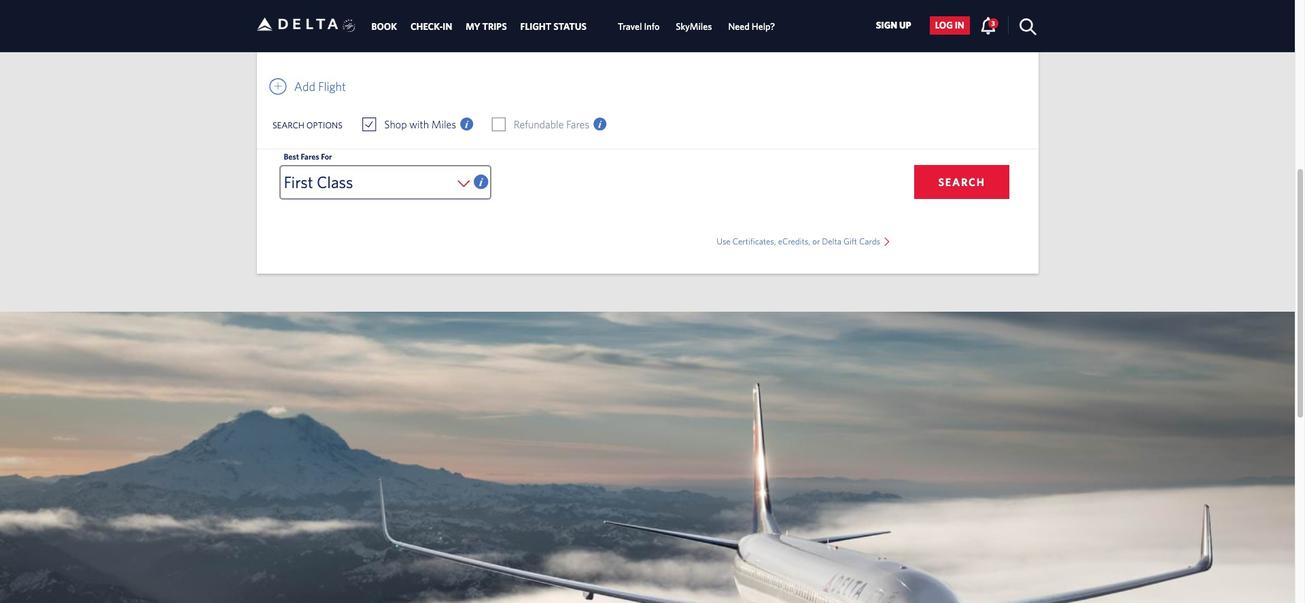 Task type: vqa. For each thing, say whether or not it's contained in the screenshot.
BOOK
yes



Task type: locate. For each thing, give the bounding box(es) containing it.
info
[[644, 21, 660, 32]]

None text field
[[514, 7, 612, 39]]

need help?
[[728, 21, 775, 32]]

help?
[[752, 21, 775, 32]]

check-
[[411, 21, 443, 32]]

search for search options
[[273, 120, 305, 130]]

(optional)
[[745, 10, 817, 29]]

3
[[992, 19, 995, 27]]

skyteam image
[[343, 5, 356, 47]]

search options
[[273, 120, 343, 130]]

0 vertical spatial search
[[273, 120, 305, 130]]

travel
[[618, 21, 642, 32]]

1 horizontal spatial search
[[939, 176, 986, 188]]

flight status link
[[521, 14, 587, 39]]

connection (optional)
[[664, 10, 817, 29]]

cards
[[859, 237, 881, 247]]

oka
[[417, 7, 462, 33]]

my trips link
[[466, 14, 507, 39]]

search
[[273, 120, 305, 130], [939, 176, 986, 188]]

3 link
[[980, 16, 999, 34]]

need help? link
[[728, 14, 775, 39]]

best
[[284, 152, 299, 161]]

for
[[321, 152, 332, 161]]

first
[[284, 173, 313, 192]]

sign up link
[[871, 16, 917, 35]]

tab list
[[365, 0, 783, 51]]

0 horizontal spatial search
[[273, 120, 305, 130]]

with
[[409, 118, 429, 131]]

search button
[[915, 165, 1010, 199]]

add flight
[[294, 80, 346, 94]]

skymiles link
[[676, 14, 712, 39]]

connection (optional) link
[[660, 3, 856, 35]]

Shop with Miles checkbox
[[363, 118, 376, 131]]

status
[[554, 21, 587, 32]]

oka link
[[384, 3, 465, 37]]

1 vertical spatial search
[[939, 176, 986, 188]]

connection
[[664, 10, 742, 29]]

ecredits,
[[778, 237, 811, 247]]

in
[[955, 20, 965, 31]]

search inside button
[[939, 176, 986, 188]]

add
[[294, 80, 315, 94]]



Task type: describe. For each thing, give the bounding box(es) containing it.
class
[[317, 173, 353, 192]]

first class
[[284, 173, 353, 192]]

up
[[899, 20, 912, 31]]

tab list containing book
[[365, 0, 783, 51]]

refundable
[[514, 118, 564, 131]]

book tab panel
[[257, 0, 1039, 274]]

need
[[728, 21, 750, 32]]

best fares for field
[[280, 167, 490, 199]]

log in
[[935, 20, 965, 31]]

fares
[[301, 152, 319, 161]]

delta
[[822, 237, 842, 247]]

book link
[[372, 14, 397, 39]]

trips
[[482, 21, 507, 32]]

flight status
[[521, 21, 587, 32]]

my trips
[[466, 21, 507, 32]]

delta air lines image
[[257, 3, 338, 45]]

in
[[443, 21, 452, 32]]

use certificates, ecredits, or delta gift cards link
[[717, 237, 901, 247]]

add flight button
[[270, 76, 346, 97]]

search for search
[[939, 176, 986, 188]]

best fares for
[[284, 152, 332, 161]]

my
[[466, 21, 480, 32]]

log
[[935, 20, 953, 31]]

shop
[[384, 118, 407, 131]]

book
[[372, 21, 397, 32]]

flight
[[318, 80, 346, 94]]

check-in
[[411, 21, 452, 32]]

skymiles
[[676, 21, 712, 32]]

sign up
[[876, 20, 912, 31]]

or
[[813, 237, 820, 247]]

travel info
[[618, 21, 660, 32]]

Refundable Fares checkbox
[[493, 118, 505, 131]]

flight
[[521, 21, 552, 32]]

cen
[[273, 7, 313, 33]]

dropdown caret image
[[880, 238, 894, 246]]

sign
[[876, 20, 897, 31]]

cen link
[[270, 3, 351, 37]]

use
[[717, 237, 731, 247]]

log in button
[[930, 16, 970, 35]]

none text field inside book tab panel
[[514, 7, 612, 39]]

gift
[[844, 237, 857, 247]]

use certificates, ecredits, or delta gift cards
[[717, 237, 883, 247]]

travel info link
[[618, 14, 660, 39]]

advance search hero image image
[[0, 312, 1295, 604]]

shop with miles
[[384, 118, 456, 131]]

certificates,
[[733, 237, 776, 247]]

miles
[[432, 118, 456, 131]]

fares
[[566, 118, 590, 131]]

options
[[306, 120, 343, 130]]

check-in link
[[411, 14, 452, 39]]

refundable fares
[[514, 118, 590, 131]]



